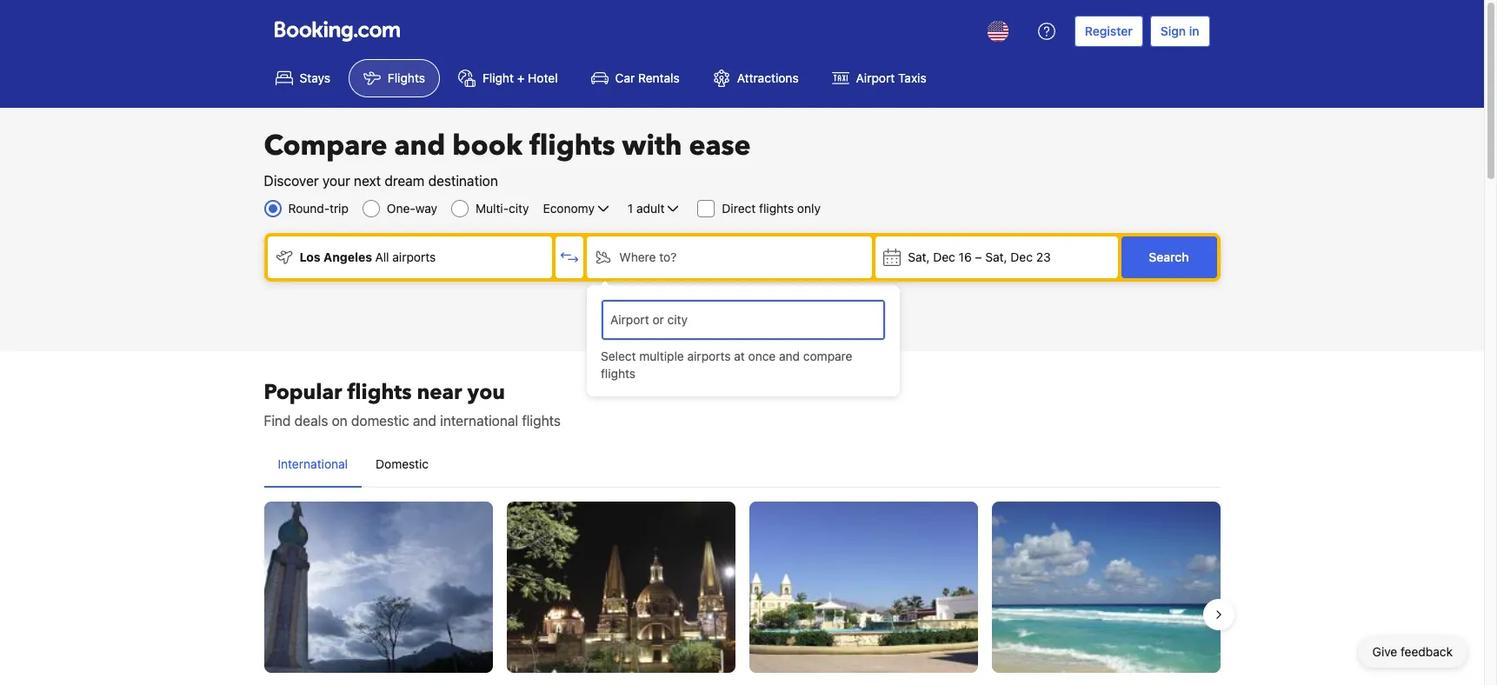Task type: describe. For each thing, give the bounding box(es) containing it.
1 adult button
[[626, 198, 684, 219]]

round-trip
[[288, 201, 349, 216]]

attractions
[[737, 70, 799, 85]]

car rentals
[[615, 70, 680, 85]]

los angeles all airports
[[300, 250, 436, 264]]

with
[[622, 127, 682, 165]]

sign in link
[[1150, 16, 1210, 47]]

airports inside select multiple airports at once and compare flights
[[688, 349, 731, 364]]

sat, dec 16 – sat, dec 23
[[908, 250, 1051, 264]]

domestic button
[[362, 442, 443, 487]]

give feedback button
[[1359, 637, 1467, 668]]

your
[[323, 173, 350, 189]]

deals
[[295, 413, 328, 429]]

airport taxis
[[856, 70, 927, 85]]

2 sat, from the left
[[986, 250, 1008, 264]]

near
[[417, 378, 462, 407]]

2 dec from the left
[[1011, 250, 1033, 264]]

0 vertical spatial airports
[[393, 250, 436, 264]]

economy
[[543, 201, 595, 216]]

los angeles to cancún image
[[992, 502, 1221, 673]]

only
[[797, 201, 821, 216]]

los angeles to san salvador image
[[264, 502, 493, 673]]

and inside "popular flights near you find deals on domestic and international flights"
[[413, 413, 437, 429]]

sign
[[1161, 23, 1186, 38]]

popular
[[264, 378, 342, 407]]

feedback
[[1401, 644, 1453, 659]]

multiple
[[640, 349, 684, 364]]

attractions link
[[698, 59, 814, 97]]

book
[[453, 127, 523, 165]]

select
[[601, 349, 636, 364]]

at
[[734, 349, 745, 364]]

search
[[1149, 250, 1189, 264]]

where
[[620, 250, 656, 264]]

stays link
[[260, 59, 345, 97]]

flights up domestic
[[348, 378, 412, 407]]

ease
[[689, 127, 751, 165]]

one-
[[387, 201, 416, 216]]

sat, dec 16 – sat, dec 23 button
[[876, 237, 1118, 278]]

city
[[509, 201, 529, 216]]

register link
[[1075, 16, 1144, 47]]

flight
[[483, 70, 514, 85]]

on
[[332, 413, 348, 429]]

search button
[[1122, 237, 1217, 278]]

international button
[[264, 442, 362, 487]]

and inside select multiple airports at once and compare flights
[[779, 349, 800, 364]]

stays
[[300, 70, 330, 85]]

flights link
[[349, 59, 440, 97]]

way
[[416, 201, 437, 216]]

1 dec from the left
[[933, 250, 956, 264]]

angeles
[[324, 250, 372, 264]]

adult
[[637, 201, 665, 216]]



Task type: locate. For each thing, give the bounding box(es) containing it.
1 vertical spatial airports
[[688, 349, 731, 364]]

airport
[[856, 70, 895, 85]]

23
[[1036, 250, 1051, 264]]

tab list
[[264, 442, 1221, 489]]

and
[[394, 127, 446, 165], [779, 349, 800, 364], [413, 413, 437, 429]]

–
[[975, 250, 982, 264]]

1 sat, from the left
[[908, 250, 930, 264]]

0 horizontal spatial sat,
[[908, 250, 930, 264]]

16
[[959, 250, 972, 264]]

flights
[[388, 70, 425, 85]]

1
[[628, 201, 633, 216]]

flights down select
[[601, 366, 636, 381]]

car rentals link
[[576, 59, 695, 97]]

1 horizontal spatial sat,
[[986, 250, 1008, 264]]

and down near
[[413, 413, 437, 429]]

flights left only
[[759, 201, 794, 216]]

direct
[[722, 201, 756, 216]]

multi-city
[[476, 201, 529, 216]]

airport taxis link
[[817, 59, 942, 97]]

flights inside select multiple airports at once and compare flights
[[601, 366, 636, 381]]

compare
[[804, 349, 853, 364]]

in
[[1190, 23, 1200, 38]]

sat,
[[908, 250, 930, 264], [986, 250, 1008, 264]]

give
[[1373, 644, 1398, 659]]

popular flights near you find deals on domestic and international flights
[[264, 378, 561, 429]]

flights inside compare and book flights with ease discover your next dream destination
[[530, 127, 615, 165]]

and inside compare and book flights with ease discover your next dream destination
[[394, 127, 446, 165]]

select multiple airports at once and compare flights
[[601, 349, 853, 381]]

airports left the at
[[688, 349, 731, 364]]

domestic
[[376, 457, 429, 471]]

flight + hotel
[[483, 70, 558, 85]]

1 horizontal spatial airports
[[688, 349, 731, 364]]

airports right all
[[393, 250, 436, 264]]

multi-
[[476, 201, 509, 216]]

0 horizontal spatial dec
[[933, 250, 956, 264]]

1 adult
[[628, 201, 665, 216]]

you
[[468, 378, 505, 407]]

flights
[[530, 127, 615, 165], [759, 201, 794, 216], [601, 366, 636, 381], [348, 378, 412, 407], [522, 413, 561, 429]]

compare
[[264, 127, 387, 165]]

taxis
[[899, 70, 927, 85]]

0 vertical spatial and
[[394, 127, 446, 165]]

give feedback
[[1373, 644, 1453, 659]]

sign in
[[1161, 23, 1200, 38]]

destination
[[428, 173, 498, 189]]

2 vertical spatial and
[[413, 413, 437, 429]]

one-way
[[387, 201, 437, 216]]

once
[[748, 349, 776, 364]]

car
[[615, 70, 635, 85]]

find
[[264, 413, 291, 429]]

dec left 23 on the right top of the page
[[1011, 250, 1033, 264]]

flight + hotel link
[[444, 59, 573, 97]]

1 vertical spatial and
[[779, 349, 800, 364]]

international
[[440, 413, 518, 429]]

direct flights only
[[722, 201, 821, 216]]

and up dream
[[394, 127, 446, 165]]

domestic
[[351, 413, 409, 429]]

1 horizontal spatial dec
[[1011, 250, 1033, 264]]

round-
[[288, 201, 330, 216]]

hotel
[[528, 70, 558, 85]]

rentals
[[638, 70, 680, 85]]

los angeles to san josé del cabo image
[[749, 502, 978, 673]]

discover
[[264, 173, 319, 189]]

sat, right –
[[986, 250, 1008, 264]]

and right 'once'
[[779, 349, 800, 364]]

international
[[278, 457, 348, 471]]

+
[[517, 70, 525, 85]]

where to?
[[620, 250, 677, 264]]

next
[[354, 173, 381, 189]]

0 horizontal spatial airports
[[393, 250, 436, 264]]

all
[[375, 250, 389, 264]]

register
[[1085, 23, 1133, 38]]

trip
[[330, 201, 349, 216]]

region
[[250, 495, 1235, 685]]

dec
[[933, 250, 956, 264], [1011, 250, 1033, 264]]

compare and book flights with ease discover your next dream destination
[[264, 127, 751, 189]]

los angeles to guadalajara image
[[507, 502, 735, 673]]

booking.com logo image
[[274, 20, 400, 41], [274, 20, 400, 41]]

flights right international
[[522, 413, 561, 429]]

Airport or city text field
[[609, 310, 878, 330]]

airports
[[393, 250, 436, 264], [688, 349, 731, 364]]

flights up economy
[[530, 127, 615, 165]]

where to? button
[[587, 237, 873, 278]]

tab list containing international
[[264, 442, 1221, 489]]

to?
[[660, 250, 677, 264]]

dec left 16
[[933, 250, 956, 264]]

los
[[300, 250, 321, 264]]

dream
[[385, 173, 425, 189]]

sat, left 16
[[908, 250, 930, 264]]



Task type: vqa. For each thing, say whether or not it's contained in the screenshot.
Los
yes



